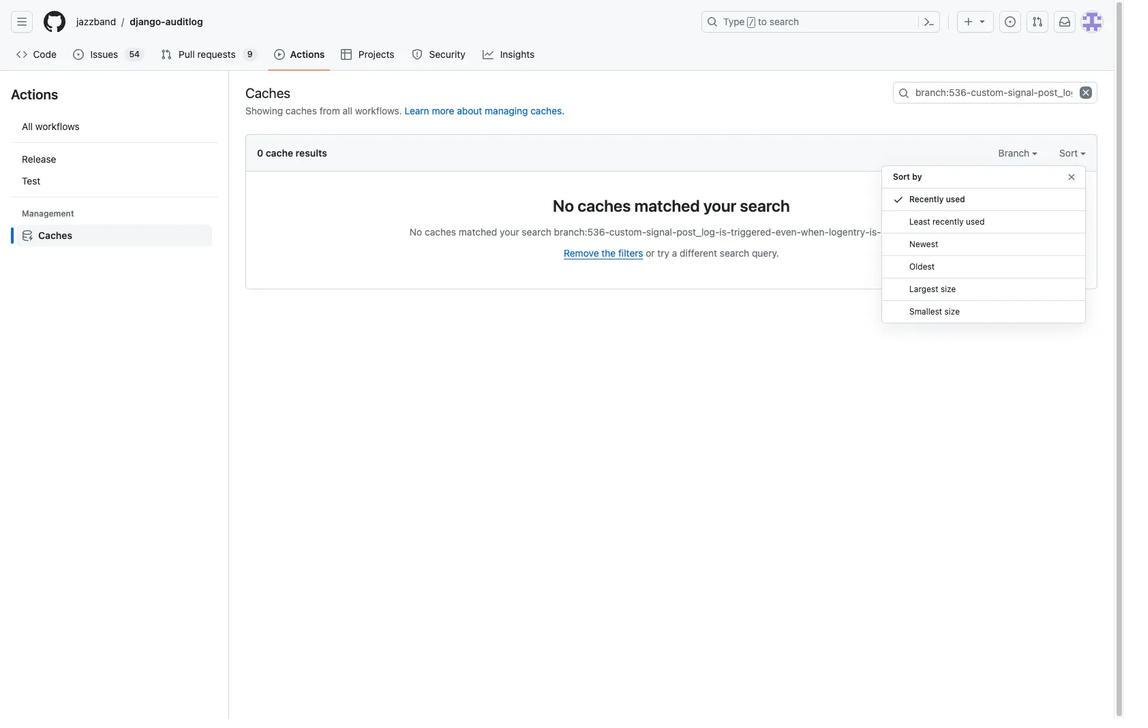 Task type: describe. For each thing, give the bounding box(es) containing it.
0 vertical spatial used
[[946, 194, 965, 205]]

0 vertical spatial actions
[[290, 48, 325, 60]]

2 is- from the left
[[870, 226, 881, 238]]

insights link
[[477, 44, 541, 65]]

plus image
[[963, 16, 974, 27]]

graph image
[[483, 49, 494, 60]]

management
[[22, 209, 74, 219]]

search down triggered-
[[720, 247, 749, 259]]

sort for sort
[[1060, 147, 1081, 159]]

release
[[22, 153, 56, 165]]

all workflows link
[[16, 116, 212, 138]]

matched for no caches matched your search branch:536-custom-signal-post_log-is-triggered-even-when-logentry-is-not-created
[[459, 226, 497, 238]]

play image
[[274, 49, 285, 60]]

shield image
[[412, 49, 423, 60]]

code link
[[11, 44, 62, 65]]

caches for no caches matched your search branch:536-custom-signal-post_log-is-triggered-even-when-logentry-is-not-created
[[425, 226, 456, 238]]

1 horizontal spatial caches
[[245, 85, 290, 101]]

all workflows
[[22, 121, 80, 132]]

issues
[[90, 48, 118, 60]]

security
[[429, 48, 465, 60]]

close menu image
[[1066, 172, 1077, 183]]

showing caches from all workflows. learn more about managing caches.
[[245, 105, 565, 117]]

sort by
[[893, 172, 922, 182]]

sort for sort by
[[893, 172, 910, 182]]

results
[[296, 147, 327, 159]]

no for no caches matched your search branch:536-custom-signal-post_log-is-triggered-even-when-logentry-is-not-created
[[410, 226, 422, 238]]

all
[[22, 121, 33, 132]]

managing
[[485, 105, 528, 117]]

smallest size link
[[882, 301, 1085, 324]]

command palette image
[[924, 16, 935, 27]]

recently used link
[[882, 189, 1085, 211]]

largest size link
[[882, 279, 1085, 301]]

triggered-
[[731, 226, 776, 238]]

git pull request image
[[161, 49, 172, 60]]

caches link
[[16, 225, 212, 247]]

auditlog
[[165, 16, 203, 27]]

caches.
[[531, 105, 565, 117]]

different
[[680, 247, 717, 259]]

0
[[257, 147, 263, 159]]

oldest
[[909, 262, 935, 272]]

when-
[[801, 226, 829, 238]]

django-auditlog link
[[124, 11, 208, 33]]

branch
[[999, 147, 1032, 159]]

workflows.
[[355, 105, 402, 117]]

all
[[343, 105, 352, 117]]

issue opened image
[[73, 49, 84, 60]]

remove the filters or try a different search query.
[[564, 247, 779, 259]]

signal-
[[646, 226, 677, 238]]

size for smallest size
[[945, 307, 960, 317]]

list containing jazzband
[[71, 11, 693, 33]]

clear filters image
[[1080, 87, 1092, 99]]

recently used
[[909, 194, 965, 205]]

git pull request image
[[1032, 16, 1043, 27]]

54
[[129, 49, 140, 59]]

0 cache results
[[257, 147, 327, 159]]

not-
[[881, 226, 900, 238]]

code image
[[16, 49, 27, 60]]

even-
[[776, 226, 801, 238]]

table image
[[341, 49, 352, 60]]

your for no caches matched your search branch:536-custom-signal-post_log-is-triggered-even-when-logentry-is-not-created
[[500, 226, 519, 238]]

list containing all workflows
[[11, 110, 217, 252]]

triangle down image
[[977, 16, 988, 27]]

remove the filters link
[[564, 247, 643, 259]]

sort button
[[1060, 146, 1086, 160]]

least recently used
[[909, 217, 985, 227]]

search up triggered-
[[740, 196, 790, 215]]

check image
[[893, 194, 904, 205]]

or
[[646, 247, 655, 259]]

jazzband
[[76, 16, 116, 27]]

9
[[247, 49, 253, 59]]

test
[[22, 175, 40, 187]]

branch button
[[999, 146, 1038, 160]]

learn more about managing caches. link
[[405, 105, 565, 117]]

projects link
[[336, 44, 401, 65]]

about
[[457, 105, 482, 117]]

by
[[912, 172, 922, 182]]

projects
[[358, 48, 394, 60]]

issue opened image
[[1005, 16, 1016, 27]]

insights
[[500, 48, 535, 60]]



Task type: locate. For each thing, give the bounding box(es) containing it.
remove
[[564, 247, 599, 259]]

1 vertical spatial your
[[500, 226, 519, 238]]

/ for type
[[749, 18, 754, 27]]

0 vertical spatial matched
[[635, 196, 700, 215]]

2 vertical spatial caches
[[425, 226, 456, 238]]

0 horizontal spatial used
[[946, 194, 965, 205]]

0 horizontal spatial is-
[[720, 226, 731, 238]]

workflows
[[35, 121, 80, 132]]

pull
[[179, 48, 195, 60]]

/ for jazzband
[[121, 16, 124, 28]]

newest
[[909, 239, 938, 250]]

1 horizontal spatial actions
[[290, 48, 325, 60]]

caches for showing caches from all workflows. learn more about managing caches.
[[286, 105, 317, 117]]

management element
[[16, 225, 212, 247]]

sort by menu
[[882, 160, 1086, 335]]

filters
[[618, 247, 643, 259]]

test link
[[16, 170, 212, 192]]

notifications image
[[1059, 16, 1070, 27]]

security link
[[406, 44, 472, 65]]

1 horizontal spatial is-
[[870, 226, 881, 238]]

recently
[[909, 194, 944, 205]]

least
[[909, 217, 930, 227]]

sort
[[1060, 147, 1081, 159], [893, 172, 910, 182]]

0 horizontal spatial matched
[[459, 226, 497, 238]]

to
[[758, 16, 767, 27]]

0 vertical spatial your
[[704, 196, 736, 215]]

1 horizontal spatial used
[[966, 217, 985, 227]]

0 horizontal spatial caches
[[286, 105, 317, 117]]

2 horizontal spatial caches
[[578, 196, 631, 215]]

0 vertical spatial sort
[[1060, 147, 1081, 159]]

1 vertical spatial used
[[966, 217, 985, 227]]

0 vertical spatial size
[[941, 284, 956, 295]]

1 vertical spatial size
[[945, 307, 960, 317]]

pull requests
[[179, 48, 236, 60]]

1 horizontal spatial your
[[704, 196, 736, 215]]

sort inside popup button
[[1060, 147, 1081, 159]]

size right largest
[[941, 284, 956, 295]]

1 horizontal spatial caches
[[425, 226, 456, 238]]

post_log-
[[677, 226, 720, 238]]

the
[[602, 247, 616, 259]]

1 vertical spatial no
[[410, 226, 422, 238]]

code
[[33, 48, 56, 60]]

no for no caches matched your search
[[553, 196, 574, 215]]

1 horizontal spatial matched
[[635, 196, 700, 215]]

from
[[320, 105, 340, 117]]

0 horizontal spatial your
[[500, 226, 519, 238]]

used up recently
[[946, 194, 965, 205]]

1 vertical spatial sort
[[893, 172, 910, 182]]

matched for no caches matched your search
[[635, 196, 700, 215]]

smallest
[[909, 307, 942, 317]]

no caches matched your search branch:536-custom-signal-post_log-is-triggered-even-when-logentry-is-not-created
[[410, 226, 933, 238]]

homepage image
[[44, 11, 65, 33]]

type / to search
[[723, 16, 799, 27]]

1 vertical spatial caches
[[578, 196, 631, 215]]

used down recently used link
[[966, 217, 985, 227]]

caches inside management "element"
[[38, 230, 72, 241]]

sort left by
[[893, 172, 910, 182]]

no caches matched your search
[[553, 196, 790, 215]]

0 vertical spatial no
[[553, 196, 574, 215]]

search image
[[899, 88, 909, 99]]

a
[[672, 247, 677, 259]]

1 vertical spatial matched
[[459, 226, 497, 238]]

logentry-
[[829, 226, 870, 238]]

size
[[941, 284, 956, 295], [945, 307, 960, 317]]

showing
[[245, 105, 283, 117]]

caches
[[245, 85, 290, 101], [38, 230, 72, 241]]

list
[[71, 11, 693, 33], [11, 110, 217, 252]]

0 vertical spatial list
[[71, 11, 693, 33]]

try
[[658, 247, 670, 259]]

largest
[[909, 284, 939, 295]]

sort inside menu
[[893, 172, 910, 182]]

0 horizontal spatial no
[[410, 226, 422, 238]]

cache
[[266, 147, 293, 159]]

None search field
[[893, 82, 1098, 104]]

your
[[704, 196, 736, 215], [500, 226, 519, 238]]

1 is- from the left
[[720, 226, 731, 238]]

requests
[[197, 48, 236, 60]]

your for no caches matched your search
[[704, 196, 736, 215]]

is-
[[720, 226, 731, 238], [870, 226, 881, 238]]

caches up showing
[[245, 85, 290, 101]]

newest link
[[882, 234, 1085, 256]]

used
[[946, 194, 965, 205], [966, 217, 985, 227]]

1 vertical spatial list
[[11, 110, 217, 252]]

/ inside jazzband / django-auditlog
[[121, 16, 124, 28]]

1 vertical spatial actions
[[11, 87, 58, 102]]

query.
[[752, 247, 779, 259]]

1 horizontal spatial /
[[749, 18, 754, 27]]

actions right play icon
[[290, 48, 325, 60]]

caches down management
[[38, 230, 72, 241]]

actions up all
[[11, 87, 58, 102]]

custom-
[[609, 226, 646, 238]]

0 horizontal spatial sort
[[893, 172, 910, 182]]

caches for no caches matched your search
[[578, 196, 631, 215]]

matched
[[635, 196, 700, 215], [459, 226, 497, 238]]

filter workflows element
[[16, 149, 212, 192]]

no
[[553, 196, 574, 215], [410, 226, 422, 238]]

search left branch:536-
[[522, 226, 551, 238]]

/ inside type / to search
[[749, 18, 754, 27]]

caches
[[286, 105, 317, 117], [578, 196, 631, 215], [425, 226, 456, 238]]

size right smallest
[[945, 307, 960, 317]]

django-
[[130, 16, 165, 27]]

created
[[900, 226, 933, 238]]

/ left the to
[[749, 18, 754, 27]]

1 horizontal spatial no
[[553, 196, 574, 215]]

type
[[723, 16, 745, 27]]

largest size
[[909, 284, 956, 295]]

/
[[121, 16, 124, 28], [749, 18, 754, 27]]

oldest link
[[882, 256, 1085, 279]]

0 vertical spatial caches
[[286, 105, 317, 117]]

recently
[[933, 217, 964, 227]]

search
[[770, 16, 799, 27], [740, 196, 790, 215], [522, 226, 551, 238], [720, 247, 749, 259]]

jazzband link
[[71, 11, 121, 33]]

0 horizontal spatial caches
[[38, 230, 72, 241]]

actions link
[[268, 44, 330, 65]]

jazzband / django-auditlog
[[76, 16, 203, 28]]

release link
[[16, 149, 212, 170]]

/ left django-
[[121, 16, 124, 28]]

0 horizontal spatial /
[[121, 16, 124, 28]]

0 vertical spatial caches
[[245, 85, 290, 101]]

sort up close menu icon on the right top of the page
[[1060, 147, 1081, 159]]

least recently used link
[[882, 211, 1085, 234]]

0 horizontal spatial actions
[[11, 87, 58, 102]]

branch:536-
[[554, 226, 609, 238]]

smallest size
[[909, 307, 960, 317]]

learn
[[405, 105, 429, 117]]

1 vertical spatial caches
[[38, 230, 72, 241]]

search right the to
[[770, 16, 799, 27]]

more
[[432, 105, 454, 117]]

1 horizontal spatial sort
[[1060, 147, 1081, 159]]

size for largest size
[[941, 284, 956, 295]]



Task type: vqa. For each thing, say whether or not it's contained in the screenshot.
"first"
no



